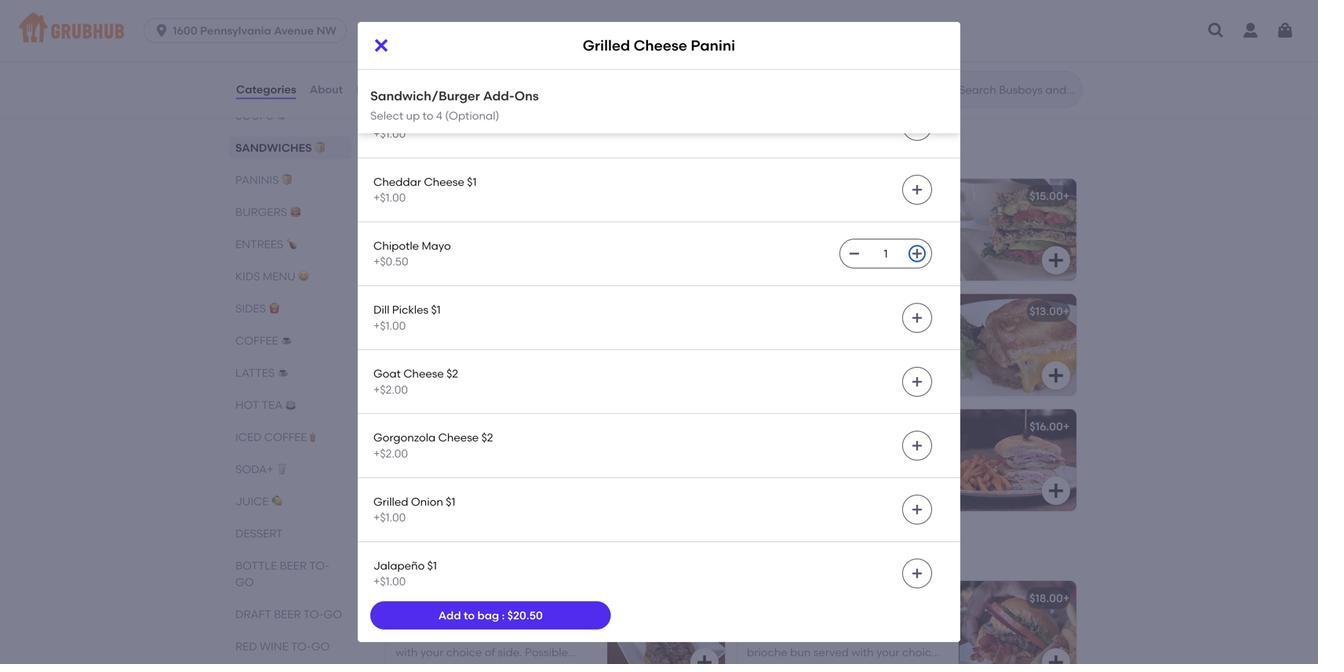 Task type: locate. For each thing, give the bounding box(es) containing it.
go down draft beer to-go
[[311, 640, 330, 654]]

1 vertical spatial burgers
[[383, 545, 464, 565]]

1 horizontal spatial onion
[[445, 111, 477, 125]]

0 horizontal spatial onion
[[411, 496, 443, 509]]

$21.00
[[679, 18, 712, 31]]

caramelized onion $1 +$1.00
[[374, 111, 489, 141]]

0 horizontal spatial $2
[[447, 367, 458, 381]]

brisket down the busboys
[[396, 615, 431, 628]]

sandwich up fed,
[[824, 18, 877, 31]]

1 vertical spatial paninis 🍞
[[235, 173, 293, 187]]

gluten. inside the avocado, arugula, vegan cheese, roasted red peppers, vegan pesto, multigrain bread (vegan).     possible allergies: gluten.
[[798, 260, 836, 273]]

free,
[[782, 40, 805, 53]]

2 patty, from the left
[[853, 615, 884, 628]]

to left 4
[[423, 109, 434, 122]]

+$2.00 for goat
[[374, 383, 408, 397]]

+ for $21.00
[[712, 18, 719, 31]]

red
[[519, 228, 537, 241], [791, 228, 809, 241]]

$21.00 +
[[679, 18, 719, 31]]

0 horizontal spatial chicken
[[396, 420, 440, 434]]

ground for onion,
[[434, 615, 472, 628]]

(vegan). inside the avocado, arugula, vegan cheese, roasted red peppers, vegan pesto, multigrain bread (vegan).     possible allergies: gluten.
[[839, 244, 884, 257]]

$2 for goat cheese $2
[[447, 367, 458, 381]]

cheddar inside cheddar cheese, provolone, rustic bread.    possible allergies: dairy, gluten.
[[747, 330, 795, 344]]

0 horizontal spatial (vegan).
[[458, 244, 502, 257]]

is
[[523, 72, 531, 85]]

burgers up the busboys
[[383, 545, 464, 565]]

menu
[[263, 270, 296, 283]]

grilled inside grilled onion $1 +$1.00
[[374, 496, 409, 509]]

panini
[[691, 37, 736, 54], [441, 190, 475, 203], [501, 305, 535, 318], [442, 420, 476, 434]]

2 your from the left
[[877, 646, 900, 660]]

$1 inside grilled onion $1 +$1.00
[[446, 496, 456, 509]]

lattes ☕️
[[235, 367, 289, 380]]

patty, inside the "brisket ground beef patty, lettuce, tomato, onion, brioche bun served with your choice of side.    possible allergies: onion, tomato, gluten."
[[501, 615, 532, 628]]

0 vertical spatial cheddar
[[374, 175, 421, 189]]

1 vertical spatial cheddar
[[747, 330, 795, 344]]

brioche up gluten-
[[396, 72, 436, 85]]

main navigation navigation
[[0, 0, 1319, 61]]

2 +$2.00 from the top
[[374, 447, 408, 461]]

about
[[310, 83, 343, 96]]

🍞 down sandwiches 🍞
[[282, 173, 293, 187]]

+$1.00 for cheddar
[[374, 191, 406, 205]]

1 vertical spatial beer
[[274, 608, 301, 622]]

about button
[[309, 61, 344, 118]]

$2 right chicken panini
[[482, 431, 493, 445]]

1 horizontal spatial arugula,
[[800, 212, 845, 225]]

to- right wine on the bottom of page
[[291, 640, 311, 654]]

0 vertical spatial burgers
[[235, 206, 287, 219]]

dairy.
[[538, 104, 568, 117]]

1 horizontal spatial $2
[[482, 431, 493, 445]]

pickles
[[392, 303, 429, 317]]

☕️ right "lattes"
[[278, 367, 289, 380]]

brisket inside brisket ground beef patty, bacon, cheddar, lettuce, tomato, onion, brioche bun served with your choice of side.    possible allergies: dai
[[747, 615, 783, 628]]

bun inside brisket ground beef patty, bacon, cheddar, lettuce, tomato, onion, brioche bun served with your choice of side.    possible allergies: dai
[[791, 646, 811, 660]]

1 red from the left
[[519, 228, 537, 241]]

$2 inside the goat cheese $2 +$2.00
[[447, 367, 458, 381]]

2 sandwich from the left
[[824, 18, 877, 31]]

1 patty, from the left
[[501, 615, 532, 628]]

choice
[[446, 646, 482, 660], [903, 646, 938, 660]]

1 beef from the left
[[475, 615, 499, 628]]

0 vertical spatial dill
[[835, 72, 850, 85]]

gorgonzola cheese $2 +$2.00
[[374, 431, 493, 461]]

0 horizontal spatial burgers
[[235, 206, 287, 219]]

2 brisket from the left
[[747, 615, 783, 628]]

ground for lettuce,
[[785, 615, 824, 628]]

french
[[396, 244, 432, 257]]

0 vertical spatial +$2.00
[[374, 383, 408, 397]]

0 vertical spatial to-
[[309, 560, 330, 573]]

sandwich
[[457, 18, 510, 31], [824, 18, 877, 31]]

+$1.00 down 'bbq'
[[374, 63, 406, 76]]

of
[[485, 646, 495, 660], [747, 662, 758, 665]]

arugula, inside the avocado, arugula, vegan cheese, roasted red peppers, vegan pesto, multigrain bread (vegan).     possible allergies: gluten.
[[800, 212, 845, 225]]

goat cheese $2 +$2.00
[[374, 367, 458, 397]]

1 horizontal spatial side.
[[760, 662, 785, 665]]

served
[[542, 631, 578, 644], [814, 646, 849, 660]]

🥛
[[276, 463, 287, 476]]

gluten. inside cage-free, veg-fed, halal fried chicken, buttermilk, shredded lettuce, tomato, dill pickle aioli, brioche bun.    possible allergies: dairy, gluten.
[[747, 104, 786, 117]]

1 horizontal spatial cheddar
[[747, 330, 795, 344]]

brioche down chicken,
[[747, 88, 788, 101]]

+$1.00 down select
[[374, 127, 406, 141]]

$1 down friendly.
[[480, 111, 489, 125]]

0 horizontal spatial paninis 🍞
[[235, 173, 293, 187]]

0 horizontal spatial with
[[396, 646, 418, 660]]

patty, left the bacon,
[[853, 615, 884, 628]]

patty, inside brisket ground beef patty, bacon, cheddar, lettuce, tomato, onion, brioche bun served with your choice of side.    possible allergies: dai
[[853, 615, 884, 628]]

chicken down the goat cheese $2 +$2.00
[[396, 420, 440, 434]]

lettuce, inside the "brisket ground beef patty, lettuce, tomato, onion, brioche bun served with your choice of side.    possible allergies: onion, tomato, gluten."
[[535, 615, 575, 628]]

$1 inside caramelized onion $1 +$1.00
[[480, 111, 489, 125]]

cheese inside the goat cheese $2 +$2.00
[[404, 367, 444, 381]]

cheese, inside the avocado, arugula, vegan cheese, roasted red peppers, vegan pesto, multigrain bread (vegan).     possible allergies: gluten.
[[883, 212, 924, 225]]

caramelized
[[374, 111, 442, 125]]

0 horizontal spatial patty,
[[501, 615, 532, 628]]

$1 right pickles
[[431, 303, 441, 317]]

svg image
[[1207, 21, 1226, 40], [1276, 21, 1295, 40], [911, 184, 924, 196], [848, 248, 861, 260], [911, 248, 924, 260], [911, 312, 924, 324], [911, 504, 924, 517], [911, 568, 924, 581], [695, 654, 714, 665]]

(vegan). down harissa,
[[458, 244, 502, 257]]

brisket for brisket ground beef patty, bacon, cheddar, lettuce, tomato, onion, brioche bun served with your choice of side.    possible allergies: dai
[[747, 615, 783, 628]]

0 horizontal spatial brisket
[[396, 615, 431, 628]]

tempeh panini image
[[608, 179, 725, 281]]

dill down buttermilk,
[[835, 72, 850, 85]]

1 horizontal spatial choice
[[903, 646, 938, 660]]

1 vertical spatial burgers 🍔
[[383, 545, 485, 565]]

5 +$1.00 from the top
[[374, 511, 406, 525]]

+ for $18.00
[[1064, 592, 1070, 606]]

0 horizontal spatial bun
[[519, 631, 540, 644]]

1 horizontal spatial paninis 🍞
[[383, 142, 475, 162]]

burgers 🍔 up busboys burger*
[[383, 545, 485, 565]]

brioche down add to bag : $20.50
[[476, 631, 516, 644]]

crab up the sauce
[[396, 18, 423, 31]]

kids
[[235, 270, 260, 283]]

cubano panini image
[[959, 410, 1077, 512]]

1 horizontal spatial patty,
[[853, 615, 884, 628]]

+$1.00 inside cheddar cheese $1 +$1.00
[[374, 191, 406, 205]]

0 horizontal spatial bread.
[[747, 346, 782, 360]]

bread.
[[747, 346, 782, 360], [898, 459, 933, 472]]

1 your from the left
[[421, 646, 444, 660]]

cheese inside gorgonzola cheese $2 +$2.00
[[438, 431, 479, 445]]

bread. inside cheddar cheese, provolone, rustic bread.    possible allergies: dairy, gluten.
[[747, 346, 782, 360]]

vegan up peppers,
[[847, 212, 880, 225]]

ground inside the "brisket ground beef patty, lettuce, tomato, onion, brioche bun served with your choice of side.    possible allergies: onion, tomato, gluten."
[[434, 615, 472, 628]]

avocado panini image
[[959, 179, 1077, 281]]

to- for bottle beer to- go
[[309, 560, 330, 573]]

go up red wine to-go
[[324, 608, 342, 622]]

to- inside bottle beer to- go
[[309, 560, 330, 573]]

chicken up free,
[[777, 18, 821, 31]]

$1 up sauteed
[[467, 175, 477, 189]]

onion, inside brisket ground beef patty, bacon, cheddar, lettuce, tomato, onion, brioche bun served with your choice of side.    possible allergies: dai
[[885, 631, 918, 644]]

roasted vegetable panini image
[[608, 294, 725, 397]]

dessert
[[235, 527, 283, 541]]

to- for draft beer to-go
[[304, 608, 324, 622]]

red up bread
[[791, 228, 809, 241]]

$1 right the sauce
[[436, 47, 445, 61]]

brisket inside the "brisket ground beef patty, lettuce, tomato, onion, brioche bun served with your choice of side.    possible allergies: onion, tomato, gluten."
[[396, 615, 431, 628]]

1 sandwich from the left
[[457, 18, 510, 31]]

cheese for grilled
[[634, 37, 688, 54]]

cheddar inside cheddar cheese $1 +$1.00
[[374, 175, 421, 189]]

patty, for brioche
[[501, 615, 532, 628]]

cheese right goat
[[404, 367, 444, 381]]

1 vertical spatial 🍔
[[468, 545, 485, 565]]

$13.00
[[1030, 305, 1064, 318]]

🍞 down (optional)
[[458, 142, 475, 162]]

fried
[[884, 40, 908, 53]]

onion, right sauteed
[[490, 212, 523, 225]]

🍔
[[290, 206, 301, 219], [468, 545, 485, 565]]

0 horizontal spatial roasted
[[475, 228, 516, 241]]

onion, down the bacon,
[[885, 631, 918, 644]]

0 vertical spatial paninis
[[383, 142, 454, 162]]

2 with from the left
[[852, 646, 874, 660]]

+$1.00
[[374, 63, 406, 76], [374, 127, 406, 141], [374, 191, 406, 205], [374, 319, 406, 333], [374, 511, 406, 525], [374, 575, 406, 589]]

bun down '$20.50'
[[519, 631, 540, 644]]

1 horizontal spatial ground
[[785, 615, 824, 628]]

possible inside the avocado, arugula, vegan cheese, roasted red peppers, vegan pesto, multigrain bread (vegan).     possible allergies: gluten.
[[887, 244, 930, 257]]

+$2.00 inside the goat cheese $2 +$2.00
[[374, 383, 408, 397]]

cheese, up pesto,
[[883, 212, 924, 225]]

0 vertical spatial bun
[[519, 631, 540, 644]]

1 vertical spatial paninis
[[235, 173, 279, 187]]

1 horizontal spatial dairy,
[[913, 88, 943, 101]]

1 vertical spatial to
[[464, 609, 475, 623]]

0 horizontal spatial to
[[423, 109, 434, 122]]

1 vertical spatial grilled
[[374, 496, 409, 509]]

juice
[[235, 495, 269, 509]]

1 arugula, from the left
[[526, 212, 570, 225]]

beer for bottle
[[280, 560, 307, 573]]

pennsylvania
[[200, 24, 271, 37]]

(vegan). down peppers,
[[839, 244, 884, 257]]

onion right 4
[[445, 111, 477, 125]]

allergies: inside cage-free, veg-fed, halal fried chicken, buttermilk, shredded lettuce, tomato, dill pickle aioli, brioche bun.    possible allergies: dairy, gluten.
[[862, 88, 910, 101]]

chicken,
[[747, 56, 791, 69]]

cheese right the gorgonzola
[[438, 431, 479, 445]]

bread
[[804, 244, 837, 257]]

bun. inside cage-free, veg-fed, halal fried chicken, buttermilk, shredded lettuce, tomato, dill pickle aioli, brioche bun.    possible allergies: dairy, gluten.
[[791, 88, 814, 101]]

0 horizontal spatial paninis
[[235, 173, 279, 187]]

1 vertical spatial go
[[324, 608, 342, 622]]

go for bottle beer to- go
[[235, 576, 254, 589]]

chipotle mayo +$0.50
[[374, 239, 451, 269]]

2 red from the left
[[791, 228, 809, 241]]

1 horizontal spatial grilled
[[583, 37, 630, 54]]

soda+ 🥛
[[235, 463, 287, 476]]

peppers,
[[811, 228, 858, 241]]

0 vertical spatial ☕️
[[281, 334, 292, 348]]

2 arugula, from the left
[[800, 212, 845, 225]]

possible inside the "brisket ground beef patty, lettuce, tomato, onion, brioche bun served with your choice of side.    possible allergies: onion, tomato, gluten."
[[525, 646, 568, 660]]

crab cake sandwich image
[[608, 7, 725, 109]]

$15.00
[[1030, 190, 1064, 203]]

1 vertical spatial served
[[814, 646, 849, 660]]

lattes
[[235, 367, 275, 380]]

go for draft beer to-go
[[324, 608, 342, 622]]

0 vertical spatial $2
[[447, 367, 458, 381]]

bun inside the "brisket ground beef patty, lettuce, tomato, onion, brioche bun served with your choice of side.    possible allergies: onion, tomato, gluten."
[[519, 631, 540, 644]]

1 horizontal spatial burgers 🍔
[[383, 545, 485, 565]]

sauce
[[473, 56, 506, 69]]

1 horizontal spatial bread.
[[898, 459, 933, 472]]

1 vertical spatial crab
[[396, 40, 423, 53]]

ground down 'burger*'
[[434, 615, 472, 628]]

beef inside the "brisket ground beef patty, lettuce, tomato, onion, brioche bun served with your choice of side.    possible allergies: onion, tomato, gluten."
[[475, 615, 499, 628]]

onion, up side),
[[545, 40, 577, 53]]

cheese, inside pulled pork, ham, swiss cheese, dill pickles, dijonnaise, ciabatta bread.
[[873, 443, 914, 456]]

beef left ":"
[[475, 615, 499, 628]]

2 vertical spatial crab
[[465, 72, 492, 85]]

served inside the "brisket ground beef patty, lettuce, tomato, onion, brioche bun served with your choice of side.    possible allergies: onion, tomato, gluten."
[[542, 631, 578, 644]]

0 vertical spatial of
[[485, 646, 495, 660]]

+$1.00 down dill
[[374, 319, 406, 333]]

dill right swiss
[[916, 443, 932, 456]]

beer
[[280, 560, 307, 573], [274, 608, 301, 622]]

6 +$1.00 from the top
[[374, 575, 406, 589]]

roasted vegetable panini
[[396, 305, 535, 318]]

reviews
[[356, 83, 400, 96]]

crab
[[396, 18, 423, 31], [396, 40, 423, 53], [465, 72, 492, 85]]

2 vertical spatial to-
[[291, 640, 311, 654]]

brisket for brisket ground beef patty, lettuce, tomato, onion, brioche bun served with your choice of side.    possible allergies: onion, tomato, gluten.
[[396, 615, 431, 628]]

🍞 right sandwiches on the left of page
[[315, 141, 326, 155]]

sides 🍟
[[235, 302, 280, 316]]

$2 inside gorgonzola cheese $2 +$2.00
[[482, 431, 493, 445]]

$1 right 'jalapeño'
[[428, 560, 437, 573]]

beef for tomato,
[[826, 615, 850, 628]]

1 ground from the left
[[434, 615, 472, 628]]

lettuce, down chicken,
[[747, 72, 787, 85]]

lettuce, up sauce
[[457, 40, 497, 53]]

iced
[[235, 431, 262, 444]]

pork,
[[783, 443, 809, 456]]

beef left the bacon,
[[826, 615, 850, 628]]

red left the pepper,
[[519, 228, 537, 241]]

1 choice from the left
[[446, 646, 482, 660]]

1 with from the left
[[396, 646, 418, 660]]

0 vertical spatial to
[[423, 109, 434, 122]]

your down add
[[421, 646, 444, 660]]

cake
[[426, 18, 454, 31]]

side. up tomato,
[[498, 646, 522, 660]]

svg image
[[154, 23, 170, 38], [372, 36, 391, 55], [1047, 79, 1066, 98], [1047, 251, 1066, 270], [1047, 367, 1066, 386], [911, 376, 924, 388], [911, 440, 924, 453], [1047, 482, 1066, 501], [1047, 654, 1066, 665]]

dairy, inside cheddar cheese, provolone, rustic bread.    possible allergies: dairy, gluten.
[[881, 346, 912, 360]]

to inside sandwich/burger add-ons select up to 4 (optional)
[[423, 109, 434, 122]]

panini right vegetable
[[501, 305, 535, 318]]

(vegan). for peppers,
[[839, 244, 884, 257]]

$2 up chicken panini
[[447, 367, 458, 381]]

(vegan).
[[458, 244, 502, 257], [839, 244, 884, 257]]

onion inside caramelized onion $1 +$1.00
[[445, 111, 477, 125]]

1 horizontal spatial sandwich
[[824, 18, 877, 31]]

+$2.00 down goat
[[374, 383, 408, 397]]

(vegan). inside tempeh, sauteed onion, arugula, vegan harissa, roasted red pepper, french loaf (vegan).    possible allergies: gluten.
[[458, 244, 502, 257]]

dill pickles $1 +$1.00
[[374, 303, 441, 333]]

possible inside crab cake, lettuce, tomato, onion, old bay tartar sauce (on side), brioche bun. crab cake is not gluten-free friendly.     possible allergies: gluten, seafood, dairy.
[[508, 88, 551, 101]]

0 vertical spatial dairy,
[[913, 88, 943, 101]]

(vegan). for roasted
[[458, 244, 502, 257]]

2 ground from the left
[[785, 615, 824, 628]]

cheese inside cheddar cheese $1 +$1.00
[[424, 175, 465, 189]]

cheese for cheddar
[[424, 175, 465, 189]]

allergies: inside the avocado, arugula, vegan cheese, roasted red peppers, vegan pesto, multigrain bread (vegan).     possible allergies: gluten.
[[747, 260, 795, 273]]

roasted down avocado,
[[747, 228, 788, 241]]

0 horizontal spatial ground
[[434, 615, 472, 628]]

0 horizontal spatial beef
[[475, 615, 499, 628]]

0 vertical spatial crab
[[396, 18, 423, 31]]

+$1.00 down 'jalapeño'
[[374, 575, 406, 589]]

1 horizontal spatial burgers
[[383, 545, 464, 565]]

1 horizontal spatial beef
[[826, 615, 850, 628]]

up
[[406, 109, 420, 122]]

svg image inside 1600 pennsylvania avenue nw button
[[154, 23, 170, 38]]

1 horizontal spatial brisket
[[747, 615, 783, 628]]

of down cheddar,
[[747, 662, 758, 665]]

2 choice from the left
[[903, 646, 938, 660]]

1 horizontal spatial 🍔
[[468, 545, 485, 565]]

beer up red wine to-go
[[274, 608, 301, 622]]

1 (vegan). from the left
[[458, 244, 502, 257]]

+$1.00 inside caramelized onion $1 +$1.00
[[374, 127, 406, 141]]

1 horizontal spatial your
[[877, 646, 900, 660]]

brioche
[[396, 72, 436, 85], [747, 88, 788, 101], [476, 631, 516, 644], [747, 646, 788, 660]]

panini down $21.00 +
[[691, 37, 736, 54]]

1 horizontal spatial dill
[[916, 443, 932, 456]]

2 beef from the left
[[826, 615, 850, 628]]

beef inside brisket ground beef patty, bacon, cheddar, lettuce, tomato, onion, brioche bun served with your choice of side.    possible allergies: dai
[[826, 615, 850, 628]]

side. down cheddar,
[[760, 662, 785, 665]]

onion down gorgonzola cheese $2 +$2.00
[[411, 496, 443, 509]]

$1 inside dill pickles $1 +$1.00
[[431, 303, 441, 317]]

0 horizontal spatial choice
[[446, 646, 482, 660]]

0 horizontal spatial served
[[542, 631, 578, 644]]

allergies: inside tempeh, sauteed onion, arugula, vegan harissa, roasted red pepper, french loaf (vegan).    possible allergies: gluten.
[[396, 260, 444, 273]]

paninis down sandwiches on the left of page
[[235, 173, 279, 187]]

1 vertical spatial bread.
[[898, 459, 933, 472]]

$1 down gorgonzola cheese $2 +$2.00
[[446, 496, 456, 509]]

0 horizontal spatial cheddar
[[374, 175, 421, 189]]

your
[[421, 646, 444, 660], [877, 646, 900, 660]]

paninis 🍞 down caramelized onion $1 +$1.00
[[383, 142, 475, 162]]

halal
[[855, 40, 881, 53]]

busboys burger* image
[[608, 582, 725, 665]]

gorgonzola
[[374, 431, 436, 445]]

beer right bottle
[[280, 560, 307, 573]]

cheese, up ciabatta
[[873, 443, 914, 456]]

0 vertical spatial go
[[235, 576, 254, 589]]

draft beer to-go
[[235, 608, 342, 622]]

onion
[[445, 111, 477, 125], [411, 496, 443, 509]]

beer for draft
[[274, 608, 301, 622]]

0 horizontal spatial bun.
[[439, 72, 462, 85]]

grilled cheese panini
[[583, 37, 736, 54]]

avocado,
[[747, 212, 798, 225]]

beef
[[475, 615, 499, 628], [826, 615, 850, 628]]

2 (vegan). from the left
[[839, 244, 884, 257]]

goat
[[374, 367, 401, 381]]

1 vertical spatial dairy,
[[881, 346, 912, 360]]

☕️
[[281, 334, 292, 348], [278, 367, 289, 380]]

tempeh panini
[[396, 190, 475, 203]]

sandwich up sauce
[[457, 18, 510, 31]]

patty, right the 'bag'
[[501, 615, 532, 628]]

arugula, up peppers,
[[800, 212, 845, 225]]

1 horizontal spatial (vegan).
[[839, 244, 884, 257]]

0 horizontal spatial dill
[[835, 72, 850, 85]]

bun. up free
[[439, 72, 462, 85]]

paninis 🍞 down sandwiches on the left of page
[[235, 173, 293, 187]]

+$1.00 up 'jalapeño'
[[374, 511, 406, 525]]

to- up red wine to-go
[[304, 608, 324, 622]]

bun down cheddar,
[[791, 646, 811, 660]]

lettuce, right cheddar,
[[798, 631, 838, 644]]

crab up old
[[396, 40, 423, 53]]

categories
[[236, 83, 296, 96]]

choice down the bacon,
[[903, 646, 938, 660]]

🍔 up 'burger*'
[[468, 545, 485, 565]]

0 vertical spatial paninis 🍞
[[383, 142, 475, 162]]

4 +$1.00 from the top
[[374, 319, 406, 333]]

1 vertical spatial chicken
[[396, 420, 440, 434]]

ground up cheddar,
[[785, 615, 824, 628]]

1 brisket from the left
[[396, 615, 431, 628]]

with inside brisket ground beef patty, bacon, cheddar, lettuce, tomato, onion, brioche bun served with your choice of side.    possible allergies: dai
[[852, 646, 874, 660]]

chicken panini image
[[608, 410, 725, 512]]

0 vertical spatial bread.
[[747, 346, 782, 360]]

your inside the "brisket ground beef patty, lettuce, tomato, onion, brioche bun served with your choice of side.    possible allergies: onion, tomato, gluten."
[[421, 646, 444, 660]]

lettuce, right ":"
[[535, 615, 575, 628]]

vegan up french at left
[[396, 228, 429, 241]]

+$2.00 down the gorgonzola
[[374, 447, 408, 461]]

bag
[[478, 609, 499, 623]]

1 +$1.00 from the top
[[374, 63, 406, 76]]

onion inside grilled onion $1 +$1.00
[[411, 496, 443, 509]]

1 horizontal spatial roasted
[[747, 228, 788, 241]]

0 horizontal spatial arugula,
[[526, 212, 570, 225]]

tea
[[262, 399, 283, 412]]

1 vertical spatial $2
[[482, 431, 493, 445]]

grilled for grilled onion $1 +$1.00
[[374, 496, 409, 509]]

cage-free, veg-fed, halal fried chicken, buttermilk, shredded lettuce, tomato, dill pickle aioli, brioche bun.    possible allergies: dairy, gluten.
[[747, 40, 943, 117]]

0 vertical spatial 🍔
[[290, 206, 301, 219]]

0 vertical spatial grilled
[[583, 37, 630, 54]]

lettuce, inside crab cake, lettuce, tomato, onion, old bay tartar sauce (on side), brioche bun. crab cake is not gluten-free friendly.     possible allergies: gluten, seafood, dairy.
[[457, 40, 497, 53]]

not
[[534, 72, 551, 85]]

cheese, left provolone,
[[798, 330, 839, 344]]

🍞
[[315, 141, 326, 155], [458, 142, 475, 162], [282, 173, 293, 187]]

tomato, inside brisket ground beef patty, bacon, cheddar, lettuce, tomato, onion, brioche bun served with your choice of side.    possible allergies: dai
[[840, 631, 883, 644]]

0 horizontal spatial sandwich
[[457, 18, 510, 31]]

🍜
[[276, 109, 287, 122]]

0 vertical spatial onion
[[445, 111, 477, 125]]

choice up onion,
[[446, 646, 482, 660]]

0 horizontal spatial burgers 🍔
[[235, 206, 301, 219]]

brioche down cheddar,
[[747, 646, 788, 660]]

panini inside button
[[442, 420, 476, 434]]

cheese for goat
[[404, 367, 444, 381]]

brisket up cheddar,
[[747, 615, 783, 628]]

2 vertical spatial cheese,
[[873, 443, 914, 456]]

1 roasted from the left
[[475, 228, 516, 241]]

go
[[235, 576, 254, 589], [324, 608, 342, 622], [311, 640, 330, 654]]

patty,
[[501, 615, 532, 628], [853, 615, 884, 628]]

red inside the avocado, arugula, vegan cheese, roasted red peppers, vegan pesto, multigrain bread (vegan).     possible allergies: gluten.
[[791, 228, 809, 241]]

0 vertical spatial beer
[[280, 560, 307, 573]]

onion, down add
[[441, 631, 473, 644]]

to down 'burger*'
[[464, 609, 475, 623]]

1 +$2.00 from the top
[[374, 383, 408, 397]]

☕️ for lattes ☕️
[[278, 367, 289, 380]]

bun. inside crab cake, lettuce, tomato, onion, old bay tartar sauce (on side), brioche bun. crab cake is not gluten-free friendly.     possible allergies: gluten, seafood, dairy.
[[439, 72, 462, 85]]

gluten,
[[446, 104, 485, 117]]

3 +$1.00 from the top
[[374, 191, 406, 205]]

1 horizontal spatial bun.
[[791, 88, 814, 101]]

of up tomato,
[[485, 646, 495, 660]]

hot
[[235, 399, 259, 412]]

coffee ☕️
[[235, 334, 292, 348]]

1 vertical spatial bun
[[791, 646, 811, 660]]

+$1.00 inside bbq sauce $1 +$1.00
[[374, 63, 406, 76]]

go down bottle
[[235, 576, 254, 589]]

+$1.00 up tempeh,
[[374, 191, 406, 205]]

0 vertical spatial side.
[[498, 646, 522, 660]]

2 +$1.00 from the top
[[374, 127, 406, 141]]

1600 pennsylvania avenue nw button
[[144, 18, 353, 43]]

cheese down $21.00
[[634, 37, 688, 54]]

+$2.00 inside gorgonzola cheese $2 +$2.00
[[374, 447, 408, 461]]

dairy,
[[913, 88, 943, 101], [881, 346, 912, 360]]

1 horizontal spatial chicken
[[777, 18, 821, 31]]

to- up draft beer to-go
[[309, 560, 330, 573]]

0 horizontal spatial side.
[[498, 646, 522, 660]]

0 vertical spatial cheese,
[[883, 212, 924, 225]]

your inside brisket ground beef patty, bacon, cheddar, lettuce, tomato, onion, brioche bun served with your choice of side.    possible allergies: dai
[[877, 646, 900, 660]]

dill inside pulled pork, ham, swiss cheese, dill pickles, dijonnaise, ciabatta bread.
[[916, 443, 932, 456]]

1 horizontal spatial served
[[814, 646, 849, 660]]

0 vertical spatial bun.
[[439, 72, 462, 85]]

your down the bacon,
[[877, 646, 900, 660]]

arugula, up the pepper,
[[526, 212, 570, 225]]

grilled
[[583, 37, 630, 54], [374, 496, 409, 509]]

1 vertical spatial +$2.00
[[374, 447, 408, 461]]

panini right the gorgonzola
[[442, 420, 476, 434]]

1 horizontal spatial to
[[464, 609, 475, 623]]

cheese up tempeh panini
[[424, 175, 465, 189]]

burgers up 'entrees'
[[235, 206, 287, 219]]

beer inside bottle beer to- go
[[280, 560, 307, 573]]

go inside bottle beer to- go
[[235, 576, 254, 589]]

2 roasted from the left
[[747, 228, 788, 241]]

dill
[[374, 303, 390, 317]]

1 vertical spatial of
[[747, 662, 758, 665]]

add-
[[483, 88, 515, 104]]

paninis down caramelized onion $1 +$1.00
[[383, 142, 454, 162]]

$1 inside bbq sauce $1 +$1.00
[[436, 47, 445, 61]]

side),
[[528, 56, 557, 69]]



Task type: vqa. For each thing, say whether or not it's contained in the screenshot.
Roasted Vegetable Panini Image
yes



Task type: describe. For each thing, give the bounding box(es) containing it.
kids menu 😀
[[235, 270, 309, 283]]

crab for crab cake sandwich
[[396, 18, 423, 31]]

fried
[[747, 18, 775, 31]]

cheese for gorgonzola
[[438, 431, 479, 445]]

onion, inside tempeh, sauteed onion, arugula, vegan harissa, roasted red pepper, french loaf (vegan).    possible allergies: gluten.
[[490, 212, 523, 225]]

$1 inside "jalapeño $1 +$1.00"
[[428, 560, 437, 573]]

choice inside brisket ground beef patty, bacon, cheddar, lettuce, tomato, onion, brioche bun served with your choice of side.    possible allergies: dai
[[903, 646, 938, 660]]

of inside the "brisket ground beef patty, lettuce, tomato, onion, brioche bun served with your choice of side.    possible allergies: onion, tomato, gluten."
[[485, 646, 495, 660]]

ciabatta
[[849, 459, 896, 472]]

(on
[[508, 56, 526, 69]]

🍋
[[271, 495, 282, 509]]

possible inside brisket ground beef patty, bacon, cheddar, lettuce, tomato, onion, brioche bun served with your choice of side.    possible allergies: dai
[[787, 662, 831, 665]]

pickles,
[[747, 459, 787, 472]]

allergies: inside cheddar cheese, provolone, rustic bread.    possible allergies: dairy, gluten.
[[831, 346, 879, 360]]

sides
[[235, 302, 266, 316]]

chicken inside button
[[396, 420, 440, 434]]

brioche inside cage-free, veg-fed, halal fried chicken, buttermilk, shredded lettuce, tomato, dill pickle aioli, brioche bun.    possible allergies: dairy, gluten.
[[747, 88, 788, 101]]

seafood,
[[488, 104, 535, 117]]

busboys burger*
[[396, 592, 484, 606]]

sauteed
[[444, 212, 488, 225]]

+ for $13.00
[[1064, 305, 1070, 318]]

aioli,
[[887, 72, 912, 85]]

grilled cheese panini image
[[959, 294, 1077, 397]]

jalapeño $1 +$1.00
[[374, 560, 437, 589]]

of inside brisket ground beef patty, bacon, cheddar, lettuce, tomato, onion, brioche bun served with your choice of side.    possible allergies: dai
[[747, 662, 758, 665]]

shredded
[[854, 56, 905, 69]]

onion for caramelized
[[445, 111, 477, 125]]

brisket ground beef patty, lettuce, tomato, onion, brioche bun served with your choice of side.    possible allergies: onion, tomato, gluten.
[[396, 615, 578, 665]]

avocado, arugula, vegan cheese, roasted red peppers, vegan pesto, multigrain bread (vegan).     possible allergies: gluten.
[[747, 212, 930, 273]]

onion for grilled
[[411, 496, 443, 509]]

reviews button
[[356, 61, 401, 118]]

allergies: inside crab cake, lettuce, tomato, onion, old bay tartar sauce (on side), brioche bun. crab cake is not gluten-free friendly.     possible allergies: gluten, seafood, dairy.
[[396, 104, 444, 117]]

chipotle
[[374, 239, 419, 253]]

Input item quantity number field
[[869, 240, 903, 268]]

gluten. inside cheddar cheese, provolone, rustic bread.    possible allergies: dairy, gluten.
[[747, 362, 786, 376]]

sandwiches 🍞
[[235, 141, 326, 155]]

free
[[436, 88, 459, 101]]

+$2.00 for gorgonzola
[[374, 447, 408, 461]]

fed,
[[832, 40, 852, 53]]

sandwich for fed,
[[824, 18, 877, 31]]

bacon & cheddar burger* image
[[959, 582, 1077, 665]]

onion,
[[446, 662, 481, 665]]

panini up sauteed
[[441, 190, 475, 203]]

+$1.00 for bbq
[[374, 63, 406, 76]]

+$1.00 for caramelized
[[374, 127, 406, 141]]

onion, inside the "brisket ground beef patty, lettuce, tomato, onion, brioche bun served with your choice of side.    possible allergies: onion, tomato, gluten."
[[441, 631, 473, 644]]

dijonnaise,
[[789, 459, 847, 472]]

swiss
[[842, 443, 870, 456]]

entrees 🍗
[[235, 238, 297, 251]]

4
[[436, 109, 443, 122]]

roasted inside tempeh, sauteed onion, arugula, vegan harissa, roasted red pepper, french loaf (vegan).    possible allergies: gluten.
[[475, 228, 516, 241]]

served inside brisket ground beef patty, bacon, cheddar, lettuce, tomato, onion, brioche bun served with your choice of side.    possible allergies: dai
[[814, 646, 849, 660]]

side. inside the "brisket ground beef patty, lettuce, tomato, onion, brioche bun served with your choice of side.    possible allergies: onion, tomato, gluten."
[[498, 646, 522, 660]]

hot tea 🍵
[[235, 399, 296, 412]]

soda+
[[235, 463, 273, 476]]

entrees
[[235, 238, 284, 251]]

bacon,
[[887, 615, 924, 628]]

gluten-
[[396, 88, 436, 101]]

gluten. inside tempeh, sauteed onion, arugula, vegan harissa, roasted red pepper, french loaf (vegan).    possible allergies: gluten.
[[446, 260, 485, 273]]

tempeh,
[[396, 212, 442, 225]]

$1 for grilled onion $1
[[446, 496, 456, 509]]

1 horizontal spatial paninis
[[383, 142, 454, 162]]

+$1.00 for grilled
[[374, 511, 406, 525]]

cheddar for cheddar cheese, provolone, rustic bread.    possible allergies: dairy, gluten.
[[747, 330, 795, 344]]

possible inside cage-free, veg-fed, halal fried chicken, buttermilk, shredded lettuce, tomato, dill pickle aioli, brioche bun.    possible allergies: dairy, gluten.
[[816, 88, 860, 101]]

wine
[[260, 640, 289, 654]]

grilled for grilled cheese panini
[[583, 37, 630, 54]]

veg-
[[808, 40, 832, 53]]

iced coffee🧋
[[235, 431, 318, 444]]

possible inside tempeh, sauteed onion, arugula, vegan harissa, roasted red pepper, french loaf (vegan).    possible allergies: gluten.
[[505, 244, 548, 257]]

crab cake sandwich
[[396, 18, 510, 31]]

$1 for bbq sauce $1
[[436, 47, 445, 61]]

vegan inside tempeh, sauteed onion, arugula, vegan harissa, roasted red pepper, french loaf (vegan).    possible allergies: gluten.
[[396, 228, 429, 241]]

avenue
[[274, 24, 314, 37]]

gluten. inside the "brisket ground beef patty, lettuce, tomato, onion, brioche bun served with your choice of side.    possible allergies: onion, tomato, gluten."
[[530, 662, 569, 665]]

cheddar cheese, provolone, rustic bread.    possible allergies: dairy, gluten.
[[747, 330, 929, 376]]

loaf
[[435, 244, 455, 257]]

+ for $16.00
[[1064, 420, 1070, 434]]

dairy, inside cage-free, veg-fed, halal fried chicken, buttermilk, shredded lettuce, tomato, dill pickle aioli, brioche bun.    possible allergies: dairy, gluten.
[[913, 88, 943, 101]]

1600
[[173, 24, 197, 37]]

tempeh, sauteed onion, arugula, vegan harissa, roasted red pepper, french loaf (vegan).    possible allergies: gluten.
[[396, 212, 580, 273]]

beef for brioche
[[475, 615, 499, 628]]

coffee🧋
[[264, 431, 318, 444]]

coffee
[[235, 334, 278, 348]]

go for red wine to-go
[[311, 640, 330, 654]]

tomato,
[[484, 662, 527, 665]]

roasted
[[396, 305, 441, 318]]

mayo
[[422, 239, 451, 253]]

rustic
[[900, 330, 929, 344]]

patty, for tomato,
[[853, 615, 884, 628]]

arugula, inside tempeh, sauteed onion, arugula, vegan harissa, roasted red pepper, french loaf (vegan).    possible allergies: gluten.
[[526, 212, 570, 225]]

$1 for caramelized onion $1
[[480, 111, 489, 125]]

multigrain
[[747, 244, 802, 257]]

add
[[439, 609, 461, 623]]

+ for $15.00
[[1064, 190, 1070, 203]]

possible inside cheddar cheese, provolone, rustic bread.    possible allergies: dairy, gluten.
[[785, 346, 828, 360]]

sauce
[[400, 47, 433, 61]]

ons
[[515, 88, 539, 104]]

brioche inside the "brisket ground beef patty, lettuce, tomato, onion, brioche bun served with your choice of side.    possible allergies: onion, tomato, gluten."
[[476, 631, 516, 644]]

old
[[396, 56, 415, 69]]

$1 for dill pickles $1
[[431, 303, 441, 317]]

roasted inside the avocado, arugula, vegan cheese, roasted red peppers, vegan pesto, multigrain bread (vegan).     possible allergies: gluten.
[[747, 228, 788, 241]]

sandwich for tomato,
[[457, 18, 510, 31]]

red inside tempeh, sauteed onion, arugula, vegan harissa, roasted red pepper, french loaf (vegan).    possible allergies: gluten.
[[519, 228, 537, 241]]

bread. inside pulled pork, ham, swiss cheese, dill pickles, dijonnaise, ciabatta bread.
[[898, 459, 933, 472]]

allergies: inside the "brisket ground beef patty, lettuce, tomato, onion, brioche bun served with your choice of side.    possible allergies: onion, tomato, gluten."
[[396, 662, 444, 665]]

cake,
[[425, 40, 454, 53]]

fried chicken sandwich image
[[959, 7, 1077, 109]]

sandwich/burger add-ons select up to 4 (optional)
[[370, 88, 539, 122]]

cheddar for cheddar cheese $1 +$1.00
[[374, 175, 421, 189]]

to- for red wine to-go
[[291, 640, 311, 654]]

soups 🍜
[[235, 109, 287, 122]]

$16.00
[[1030, 420, 1064, 434]]

pulled
[[747, 443, 780, 456]]

cheddar cheese $1 +$1.00
[[374, 175, 477, 205]]

grilled onion $1 +$1.00
[[374, 496, 456, 525]]

bay
[[417, 56, 437, 69]]

soups
[[235, 109, 273, 122]]

crab cake, lettuce, tomato, onion, old bay tartar sauce (on side), brioche bun. crab cake is not gluten-free friendly.     possible allergies: gluten, seafood, dairy.
[[396, 40, 577, 117]]

chicken panini button
[[386, 410, 725, 512]]

with inside the "brisket ground beef patty, lettuce, tomato, onion, brioche bun served with your choice of side.    possible allergies: onion, tomato, gluten."
[[396, 646, 418, 660]]

lettuce, inside cage-free, veg-fed, halal fried chicken, buttermilk, shredded lettuce, tomato, dill pickle aioli, brioche bun.    possible allergies: dairy, gluten.
[[747, 72, 787, 85]]

dill inside cage-free, veg-fed, halal fried chicken, buttermilk, shredded lettuce, tomato, dill pickle aioli, brioche bun.    possible allergies: dairy, gluten.
[[835, 72, 850, 85]]

+$1.00 inside "jalapeño $1 +$1.00"
[[374, 575, 406, 589]]

1 horizontal spatial 🍞
[[315, 141, 326, 155]]

0 vertical spatial chicken
[[777, 18, 821, 31]]

0 horizontal spatial 🍞
[[282, 173, 293, 187]]

crab for crab cake, lettuce, tomato, onion, old bay tartar sauce (on side), brioche bun. crab cake is not gluten-free friendly.     possible allergies: gluten, seafood, dairy.
[[396, 40, 423, 53]]

😀
[[298, 270, 309, 283]]

(optional)
[[445, 109, 500, 122]]

$18.00 +
[[1030, 592, 1070, 606]]

bottle
[[235, 560, 277, 573]]

1600 pennsylvania avenue nw
[[173, 24, 337, 37]]

side. inside brisket ground beef patty, bacon, cheddar, lettuce, tomato, onion, brioche bun served with your choice of side.    possible allergies: dai
[[760, 662, 785, 665]]

provolone,
[[841, 330, 897, 344]]

burger*
[[443, 592, 484, 606]]

☕️ for coffee ☕️
[[281, 334, 292, 348]]

buttermilk,
[[794, 56, 851, 69]]

allergies: inside brisket ground beef patty, bacon, cheddar, lettuce, tomato, onion, brioche bun served with your choice of side.    possible allergies: dai
[[833, 662, 881, 665]]

busboys
[[396, 592, 440, 606]]

tomato, inside the "brisket ground beef patty, lettuce, tomato, onion, brioche bun served with your choice of side.    possible allergies: onion, tomato, gluten."
[[396, 631, 438, 644]]

+$0.50
[[374, 255, 409, 269]]

+$1.00 for dill
[[374, 319, 406, 333]]

tomato, inside cage-free, veg-fed, halal fried chicken, buttermilk, shredded lettuce, tomato, dill pickle aioli, brioche bun.    possible allergies: dairy, gluten.
[[790, 72, 832, 85]]

bottle beer to- go
[[235, 560, 330, 589]]

$15.00 +
[[1030, 190, 1070, 203]]

choice inside the "brisket ground beef patty, lettuce, tomato, onion, brioche bun served with your choice of side.    possible allergies: onion, tomato, gluten."
[[446, 646, 482, 660]]

Search Busboys and Poets - 450 K search field
[[958, 82, 1078, 97]]

friendly.
[[462, 88, 506, 101]]

select
[[370, 109, 404, 122]]

brioche inside brisket ground beef patty, bacon, cheddar, lettuce, tomato, onion, brioche bun served with your choice of side.    possible allergies: dai
[[747, 646, 788, 660]]

fried chicken sandwich
[[747, 18, 877, 31]]

tomato, inside crab cake, lettuce, tomato, onion, old bay tartar sauce (on side), brioche bun. crab cake is not gluten-free friendly.     possible allergies: gluten, seafood, dairy.
[[500, 40, 542, 53]]

onion, inside crab cake, lettuce, tomato, onion, old bay tartar sauce (on side), brioche bun. crab cake is not gluten-free friendly.     possible allergies: gluten, seafood, dairy.
[[545, 40, 577, 53]]

vegan left pesto,
[[861, 228, 894, 241]]

panini inside button
[[501, 305, 535, 318]]

$1 for cheddar cheese $1
[[467, 175, 477, 189]]

lettuce, inside brisket ground beef patty, bacon, cheddar, lettuce, tomato, onion, brioche bun served with your choice of side.    possible allergies: dai
[[798, 631, 838, 644]]

$2 for gorgonzola cheese $2
[[482, 431, 493, 445]]

cake
[[495, 72, 521, 85]]

brioche inside crab cake, lettuce, tomato, onion, old bay tartar sauce (on side), brioche bun. crab cake is not gluten-free friendly.     possible allergies: gluten, seafood, dairy.
[[396, 72, 436, 85]]

cheese, inside cheddar cheese, provolone, rustic bread.    possible allergies: dairy, gluten.
[[798, 330, 839, 344]]

2 horizontal spatial 🍞
[[458, 142, 475, 162]]



